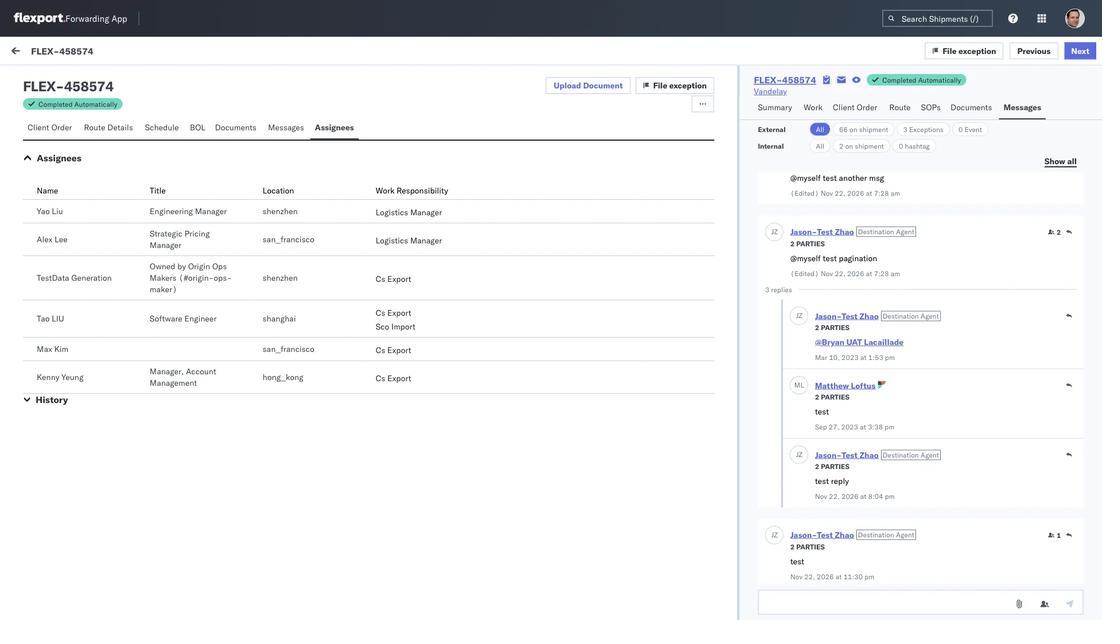 Task type: vqa. For each thing, say whether or not it's contained in the screenshot.
17 on the right bottom of the page
no



Task type: locate. For each thing, give the bounding box(es) containing it.
established,
[[187, 385, 231, 395]]

4 omkar savant from the top
[[56, 342, 107, 353]]

2 inside button
[[1057, 228, 1061, 236]]

2026 inside @myself test pagination (edited)  nov 22, 2026 at 7:28 am
[[847, 269, 864, 278]]

nov inside @myself test pagination (edited)  nov 22, 2026 at 7:28 am
[[821, 269, 833, 278]]

client order button up '66 on shipment'
[[829, 97, 885, 119]]

2 all from the top
[[816, 142, 825, 150]]

2023, left 5:45
[[405, 363, 427, 373]]

2 savant from the top
[[82, 228, 107, 238]]

parties for nov
[[796, 542, 825, 551]]

manager down the morale!
[[195, 206, 227, 216]]

2 @myself from the top
[[790, 253, 821, 263]]

0 vertical spatial route
[[890, 102, 911, 112]]

1 omkar savant from the top
[[56, 124, 107, 134]]

manager down strategic
[[150, 240, 181, 250]]

export
[[387, 274, 411, 284], [387, 308, 411, 318], [387, 345, 411, 355], [387, 373, 411, 383]]

2026 down pagination
[[847, 269, 864, 278]]

shipment down '66 on shipment'
[[855, 142, 884, 150]]

1 omkar from the top
[[56, 124, 80, 134]]

hong_kong
[[263, 372, 303, 382]]

sep
[[815, 422, 827, 431]]

client order up latent
[[28, 122, 72, 132]]

event
[[965, 125, 982, 133]]

work right the 'summary' button
[[804, 102, 823, 112]]

loftus
[[851, 380, 876, 390]]

export inside cs export sco import
[[387, 308, 411, 318]]

documents
[[951, 102, 992, 112], [215, 122, 257, 132]]

at inside test reply nov 22, 2026 at 8:04 pm
[[860, 492, 866, 500]]

@bryan
[[815, 337, 844, 347]]

1 vertical spatial flex-458574
[[754, 74, 817, 86]]

jason- for nov
[[790, 530, 817, 540]]

parties down matthew
[[821, 392, 849, 401]]

exception: for exception: unknown customs hold type
[[36, 299, 77, 309]]

0 vertical spatial internal
[[77, 73, 105, 83]]

2 parties up test nov 22, 2026 at 11:30 pm
[[790, 542, 825, 551]]

1 vertical spatial (edited)
[[790, 269, 819, 278]]

- for oct 26, 2023, 5:46 pm edt
[[617, 294, 622, 304]]

5 flex- 458574 from the top
[[859, 576, 913, 586]]

route
[[890, 102, 911, 112], [84, 122, 105, 132]]

0 horizontal spatial external
[[18, 73, 49, 83]]

oct left 7:22 on the left of page
[[375, 133, 388, 144]]

test for nov
[[790, 556, 804, 566]]

2023, for 7:00
[[405, 185, 427, 195]]

at inside @myself test another msg (edited)  nov 22, 2026 at 7:28 am
[[866, 189, 872, 197]]

documents button right the bol
[[210, 117, 263, 140]]

3 export from the top
[[387, 345, 411, 355]]

26, for oct 26, 2023, 7:22 pm edt
[[390, 133, 403, 144]]

0 vertical spatial all button
[[810, 122, 831, 136]]

2 parties button up @bryan
[[815, 322, 849, 332]]

2 logistics manager from the top
[[376, 235, 442, 245]]

all button
[[810, 122, 831, 136], [810, 139, 831, 153]]

1 oct from the top
[[375, 133, 388, 144]]

logistics left 6:30
[[376, 235, 408, 245]]

automatically up item/shipment
[[918, 76, 961, 84]]

3 omkar savant from the top
[[56, 279, 107, 289]]

create
[[260, 385, 283, 395]]

0 horizontal spatial client
[[28, 122, 49, 132]]

max
[[37, 344, 52, 354]]

san_francisco down "location"
[[263, 234, 314, 244]]

client up latent
[[28, 122, 49, 132]]

work inside work button
[[804, 102, 823, 112]]

kenny
[[37, 372, 59, 382]]

(0) down my work
[[51, 73, 66, 83]]

1 horizontal spatial (0)
[[107, 73, 122, 83]]

8:04
[[868, 492, 883, 500]]

edt for oct 26, 2023, 7:00 pm edt
[[463, 185, 478, 195]]

1 horizontal spatial client order
[[833, 102, 878, 112]]

0 vertical spatial exception
[[959, 46, 996, 56]]

1 vertical spatial 3
[[765, 285, 769, 294]]

jason-test zhao destination agent down 'flex- 2271801'
[[815, 311, 939, 321]]

test for sep
[[815, 406, 829, 417]]

yeung
[[61, 372, 83, 382]]

1 savant from the top
[[82, 124, 107, 134]]

next button
[[1065, 42, 1097, 59]]

2 26, from the top
[[390, 185, 403, 195]]

message down flex
[[36, 100, 63, 108]]

1 26, from the top
[[390, 133, 403, 144]]

2 flex- 458574 from the top
[[859, 363, 913, 373]]

manager,
[[150, 366, 184, 376]]

- for oct 26, 2023, 7:22 pm edt
[[617, 133, 622, 144]]

oct for oct 26, 2023, 6:30 pm edt
[[375, 237, 388, 247]]

4 2023, from the top
[[405, 294, 427, 304]]

am right the i
[[39, 196, 50, 206]]

related
[[859, 100, 883, 108]]

matthew loftus button
[[815, 380, 876, 390]]

2 exception: from the top
[[36, 362, 77, 372]]

lee
[[55, 234, 68, 244]]

2 cs from the top
[[376, 308, 385, 318]]

3 omkar from the top
[[56, 279, 80, 289]]

import inside button
[[85, 47, 109, 57]]

1 vertical spatial documents
[[215, 122, 257, 132]]

2 parties button
[[790, 238, 825, 248], [815, 322, 849, 332], [815, 391, 849, 401], [815, 461, 849, 471], [790, 541, 825, 551]]

26,
[[390, 133, 403, 144], [390, 185, 403, 195], [390, 237, 403, 247], [390, 294, 403, 304], [390, 363, 403, 373]]

savant for messaging
[[82, 124, 107, 134]]

0 horizontal spatial message
[[36, 100, 63, 108]]

parties up @myself test pagination (edited)  nov 22, 2026 at 7:28 am
[[796, 239, 825, 248]]

0 vertical spatial import
[[85, 47, 109, 57]]

order up '66 on shipment'
[[857, 102, 878, 112]]

pm right 8:04
[[885, 492, 895, 500]]

manager
[[195, 206, 227, 216], [410, 207, 442, 217], [410, 235, 442, 245], [150, 240, 181, 250]]

@myself inside @myself test pagination (edited)  nov 22, 2026 at 7:28 am
[[790, 253, 821, 263]]

omkar for exception:
[[56, 279, 80, 289]]

1 horizontal spatial message
[[139, 47, 173, 57]]

1 vertical spatial work
[[885, 100, 900, 108]]

message right the import work
[[139, 47, 173, 57]]

1 horizontal spatial your
[[200, 196, 215, 206]]

2 parties up reply
[[815, 462, 849, 471]]

5 26, from the top
[[390, 363, 403, 373]]

0 horizontal spatial import
[[85, 47, 109, 57]]

j z for reply
[[796, 450, 802, 459]]

4 oct from the top
[[375, 294, 388, 304]]

j z for nov
[[771, 531, 778, 539]]

exception: warehouse devan delay
[[36, 362, 172, 372]]

2 horizontal spatial work
[[804, 102, 823, 112]]

5 2023, from the top
[[405, 363, 427, 373]]

work responsibility
[[376, 185, 448, 195]]

0 horizontal spatial documents
[[215, 122, 257, 132]]

1 vertical spatial import
[[391, 322, 416, 332]]

testdata generation
[[37, 273, 112, 283]]

1 vertical spatial cs export
[[376, 345, 411, 355]]

omkar savant
[[56, 124, 107, 134], [56, 228, 107, 238], [56, 279, 107, 289], [56, 342, 107, 353]]

@myself inside @myself test another msg (edited)  nov 22, 2026 at 7:28 am
[[790, 173, 821, 183]]

0 horizontal spatial order
[[51, 122, 72, 132]]

(0) down import work button
[[107, 73, 122, 83]]

(0) inside button
[[107, 73, 122, 83]]

documents button up event
[[946, 97, 999, 119]]

logistics down work responsibility
[[376, 207, 408, 217]]

1 horizontal spatial file
[[943, 46, 957, 56]]

1 vertical spatial on
[[846, 142, 853, 150]]

2 omkar from the top
[[56, 228, 80, 238]]

edt right 6:30
[[463, 237, 478, 247]]

previous button
[[1010, 42, 1059, 59]]

458574 down 'route' button
[[883, 133, 913, 144]]

internal
[[77, 73, 105, 83], [758, 142, 784, 150]]

0 horizontal spatial your
[[94, 247, 109, 258]]

account
[[186, 366, 216, 376]]

3 2023, from the top
[[405, 237, 427, 247]]

2 cs export from the top
[[376, 345, 411, 355]]

2 resize handle column header from the left
[[598, 96, 612, 607]]

j for test
[[771, 227, 774, 236]]

2026 left 11:30
[[817, 572, 834, 581]]

export down sco
[[387, 345, 411, 355]]

whatever
[[34, 247, 69, 258]]

1 vertical spatial completed automatically
[[38, 100, 117, 108]]

file
[[943, 46, 957, 56], [653, 80, 667, 90]]

1 horizontal spatial work
[[376, 185, 395, 195]]

test inside test reply nov 22, 2026 at 8:04 pm
[[815, 476, 829, 486]]

next
[[1072, 46, 1090, 56]]

test
[[817, 227, 833, 237], [841, 311, 858, 321], [841, 450, 858, 460], [817, 530, 833, 540]]

1 horizontal spatial a
[[72, 196, 77, 206]]

0 vertical spatial logistics
[[376, 207, 408, 217]]

savant for floats
[[82, 228, 107, 238]]

1 exception: from the top
[[36, 299, 77, 309]]

1 all button from the top
[[810, 122, 831, 136]]

san_francisco up hong_kong
[[263, 344, 314, 354]]

omkar savant up warehouse
[[56, 342, 107, 353]]

external inside 'button'
[[18, 73, 49, 83]]

agent for nov
[[896, 530, 914, 539]]

0 horizontal spatial 3
[[765, 285, 769, 294]]

show all
[[1045, 156, 1077, 166]]

jason-test zhao destination agent for reply
[[815, 450, 939, 460]]

external (0)
[[18, 73, 66, 83]]

j for nov
[[771, 531, 774, 539]]

oct left 6:30
[[375, 237, 388, 247]]

3 cs export from the top
[[376, 373, 411, 383]]

2 for nov 22, 2026 at 11:30 pm
[[790, 542, 795, 551]]

22, inside @myself test pagination (edited)  nov 22, 2026 at 7:28 am
[[835, 269, 845, 278]]

internal for internal
[[758, 142, 784, 150]]

pm for 7:00
[[449, 185, 461, 195]]

5 pm from the top
[[449, 363, 461, 373]]

name
[[37, 185, 58, 195]]

1 horizontal spatial assignees button
[[310, 117, 359, 140]]

exception: unknown customs hold type
[[36, 299, 191, 309]]

7:28 inside @myself test pagination (edited)  nov 22, 2026 at 7:28 am
[[874, 269, 889, 278]]

2 vertical spatial work
[[376, 185, 395, 195]]

maker)
[[150, 284, 177, 294]]

0 vertical spatial work
[[33, 44, 63, 60]]

2 parties button up test nov 22, 2026 at 11:30 pm
[[790, 541, 825, 551]]

documents button
[[946, 97, 999, 119], [210, 117, 263, 140]]

improve
[[169, 196, 197, 206]]

22, left 11:30
[[804, 572, 815, 581]]

1 vertical spatial messages
[[268, 122, 304, 132]]

flex-458574 link
[[754, 74, 817, 86]]

(0) inside 'button'
[[51, 73, 66, 83]]

tao liu
[[37, 313, 64, 324]]

0 horizontal spatial client order
[[28, 122, 72, 132]]

jason-test zhao button up test nov 22, 2026 at 11:30 pm
[[790, 530, 854, 540]]

destination down 8:04
[[858, 530, 894, 539]]

z
[[774, 227, 778, 236], [798, 311, 802, 320], [798, 450, 802, 459], [774, 531, 778, 539]]

all button for 66
[[810, 122, 831, 136]]

3 savant from the top
[[82, 279, 107, 289]]

omkar right max
[[56, 342, 80, 353]]

1 cs export from the top
[[376, 274, 411, 284]]

1 vertical spatial shenzhen
[[263, 273, 298, 283]]

None text field
[[758, 590, 1084, 615]]

savant up 'unknown'
[[82, 279, 107, 289]]

nov
[[821, 189, 833, 197], [821, 269, 833, 278], [815, 492, 827, 500], [790, 572, 802, 581]]

logistics
[[376, 207, 408, 217], [376, 235, 408, 245]]

1 7:28 from the top
[[874, 189, 889, 197]]

import right sco
[[391, 322, 416, 332]]

your left boat!
[[94, 247, 109, 258]]

22, down reply
[[829, 492, 840, 500]]

automatically down internal (0) button
[[74, 100, 117, 108]]

4 edt from the top
[[463, 294, 478, 304]]

your
[[200, 196, 215, 206], [94, 247, 109, 258]]

1 vertical spatial completed
[[38, 100, 73, 108]]

on
[[850, 125, 858, 133], [846, 142, 853, 150]]

test inside @myself test another msg (edited)  nov 22, 2026 at 7:28 am
[[823, 173, 837, 183]]

l
[[800, 381, 804, 389]]

omkar
[[56, 124, 80, 134], [56, 228, 80, 238], [56, 279, 80, 289], [56, 342, 80, 353]]

0 vertical spatial client
[[833, 102, 855, 112]]

@bryan uat lacaillade
[[815, 337, 903, 347]]

latent
[[34, 144, 58, 154]]

pm right 11:30
[[865, 572, 874, 581]]

2 for nov 22, 2026 at 8:04 pm
[[815, 462, 819, 471]]

customs
[[117, 299, 151, 309]]

26, left 6:30
[[390, 237, 403, 247]]

5 edt from the top
[[463, 363, 478, 373]]

j for reply
[[796, 450, 798, 459]]

1 vertical spatial logistics manager
[[376, 235, 442, 245]]

1 horizontal spatial documents
[[951, 102, 992, 112]]

2 (0) from the left
[[107, 73, 122, 83]]

route inside button
[[84, 122, 105, 132]]

z for nov
[[774, 531, 778, 539]]

1 horizontal spatial client order button
[[829, 97, 885, 119]]

omkar savant for unknown
[[56, 279, 107, 289]]

- for oct 26, 2023, 5:45 pm edt
[[617, 363, 622, 373]]

1 horizontal spatial external
[[758, 125, 786, 133]]

oct up cs export sco import
[[375, 294, 388, 304]]

show all button
[[1038, 153, 1084, 170]]

max kim
[[37, 344, 68, 354]]

1 horizontal spatial automatically
[[918, 76, 961, 84]]

nov inside test reply nov 22, 2026 at 8:04 pm
[[815, 492, 827, 500]]

3 26, from the top
[[390, 237, 403, 247]]

flex - 458574
[[23, 78, 114, 95]]

1 vertical spatial assignees
[[37, 152, 82, 164]]

route right related at right
[[890, 102, 911, 112]]

2 all button from the top
[[810, 139, 831, 153]]

pm right 7:22 on the left of page
[[449, 133, 461, 144]]

1 vertical spatial file
[[653, 80, 667, 90]]

flexport. image
[[14, 13, 65, 24]]

@myself test another msg (edited)  nov 22, 2026 at 7:28 am
[[790, 173, 900, 197]]

1 horizontal spatial 3
[[903, 125, 908, 133]]

shipment up 2 on shipment
[[859, 125, 888, 133]]

documents right bol button on the top of the page
[[215, 122, 257, 132]]

1 vertical spatial client order
[[28, 122, 72, 132]]

2 oct from the top
[[375, 185, 388, 195]]

pm inside test sep 27, 2023 at 3:38 pm
[[885, 422, 894, 431]]

0 horizontal spatial messages button
[[263, 117, 310, 140]]

0 horizontal spatial work
[[111, 47, 130, 57]]

ops
[[212, 261, 227, 271]]

client order up '66 on shipment'
[[833, 102, 878, 112]]

1 vertical spatial exception
[[669, 80, 707, 90]]

1 vertical spatial order
[[51, 122, 72, 132]]

cs export left 5:45
[[376, 373, 411, 383]]

0 horizontal spatial completed automatically
[[38, 100, 117, 108]]

26, left 5:45
[[390, 363, 403, 373]]

work for work responsibility
[[376, 185, 395, 195]]

26, left 7:22 on the left of page
[[390, 133, 403, 144]]

omkar savant up floats
[[56, 228, 107, 238]]

2 edt from the top
[[463, 185, 478, 195]]

exception:
[[36, 299, 77, 309], [36, 362, 77, 372]]

3 oct from the top
[[375, 237, 388, 247]]

exception: down the max kim
[[36, 362, 77, 372]]

strategic
[[150, 229, 182, 239]]

at inside @myself test pagination (edited)  nov 22, 2026 at 7:28 am
[[866, 269, 872, 278]]

this is a great deal and with this contract established, we will create a lucrative partnership.
[[34, 385, 323, 407]]

liu
[[52, 206, 63, 216]]

1 vertical spatial @myself
[[790, 253, 821, 263]]

a down hong_kong
[[285, 385, 289, 395]]

0 left hashtag
[[899, 142, 903, 150]]

a right is
[[60, 385, 65, 395]]

parties up test nov 22, 2026 at 11:30 pm
[[796, 542, 825, 551]]

test inside test nov 22, 2026 at 11:30 pm
[[790, 556, 804, 566]]

jason-test zhao destination agent up pagination
[[790, 227, 914, 237]]

1 vertical spatial message
[[36, 100, 63, 108]]

1 vertical spatial logistics
[[376, 235, 408, 245]]

26, for oct 26, 2023, 6:30 pm edt
[[390, 237, 403, 247]]

on down "66"
[[846, 142, 853, 150]]

2 vertical spatial cs export
[[376, 373, 411, 383]]

message
[[139, 47, 173, 57], [36, 100, 63, 108]]

route inside button
[[890, 102, 911, 112]]

2026 down reply
[[841, 492, 858, 500]]

2 parties button down matthew
[[815, 391, 849, 401]]

2023 right "27,"
[[841, 422, 858, 431]]

2023, left 7:22 on the left of page
[[405, 133, 427, 144]]

my work
[[11, 44, 63, 60]]

1 vertical spatial 7:28
[[874, 269, 889, 278]]

cs export down sco
[[376, 345, 411, 355]]

manager down oct 26, 2023, 7:00 pm edt
[[410, 207, 442, 217]]

0 vertical spatial exception:
[[36, 299, 77, 309]]

2023, for 5:46
[[405, 294, 427, 304]]

2271801
[[883, 294, 918, 304]]

3
[[903, 125, 908, 133], [765, 285, 769, 294]]

27,
[[829, 422, 839, 431]]

0 horizontal spatial internal
[[77, 73, 105, 83]]

previous
[[1018, 46, 1051, 56]]

zhao up test nov 22, 2026 at 11:30 pm
[[835, 530, 854, 540]]

edt right 5:46
[[463, 294, 478, 304]]

2 horizontal spatial a
[[285, 385, 289, 395]]

2 omkar savant from the top
[[56, 228, 107, 238]]

4 omkar from the top
[[56, 342, 80, 353]]

0 vertical spatial on
[[850, 125, 858, 133]]

edt for oct 26, 2023, 6:30 pm edt
[[463, 237, 478, 247]]

(0) for external (0)
[[51, 73, 66, 83]]

test for test
[[817, 227, 833, 237]]

1 resize handle column header from the left
[[356, 96, 370, 607]]

1 @myself from the top
[[790, 173, 821, 183]]

destination up "flex- 1366815"
[[858, 227, 894, 236]]

with
[[121, 385, 136, 395]]

1 horizontal spatial order
[[857, 102, 878, 112]]

0 vertical spatial 7:28
[[874, 189, 889, 197]]

0 vertical spatial 3
[[903, 125, 908, 133]]

(edited) inside @myself test pagination (edited)  nov 22, 2026 at 7:28 am
[[790, 269, 819, 278]]

2 2023, from the top
[[405, 185, 427, 195]]

cs inside cs export sco import
[[376, 308, 385, 318]]

1 horizontal spatial work
[[885, 100, 900, 108]]

completed
[[883, 76, 917, 84], [38, 100, 73, 108]]

pm right 3:38
[[885, 422, 894, 431]]

parties up @bryan
[[821, 323, 849, 332]]

458574 right 11:30
[[883, 576, 913, 586]]

0 vertical spatial external
[[18, 73, 49, 83]]

1 horizontal spatial messages
[[1004, 102, 1042, 112]]

0 vertical spatial (edited)
[[790, 189, 819, 197]]

2023 down uat
[[841, 353, 859, 361]]

0 vertical spatial assignees button
[[310, 117, 359, 140]]

0 horizontal spatial flex-458574
[[31, 45, 93, 56]]

2 7:28 from the top
[[874, 269, 889, 278]]

0 vertical spatial message
[[139, 47, 173, 57]]

1 edt from the top
[[463, 133, 478, 144]]

savant for unknown
[[82, 279, 107, 289]]

test inside test sep 27, 2023 at 3:38 pm
[[815, 406, 829, 417]]

2 for mar 10, 2023 at 1:53 pm
[[815, 323, 819, 332]]

flex-458574
[[31, 45, 93, 56], [754, 74, 817, 86]]

all for 2
[[816, 142, 825, 150]]

at down pagination
[[866, 269, 872, 278]]

3 edt from the top
[[463, 237, 478, 247]]

client order for the leftmost client order button
[[28, 122, 72, 132]]

2023, left 5:46
[[405, 294, 427, 304]]

1 2023, from the top
[[405, 133, 427, 144]]

1 horizontal spatial 0
[[959, 125, 963, 133]]

liu
[[52, 313, 64, 324]]

4 pm from the top
[[449, 294, 461, 304]]

edt for oct 26, 2023, 5:45 pm edt
[[463, 363, 478, 373]]

2023, left 6:30
[[405, 237, 427, 247]]

5 oct from the top
[[375, 363, 388, 373]]

parties up reply
[[821, 462, 849, 471]]

2 pm from the top
[[449, 185, 461, 195]]

1 pm from the top
[[449, 133, 461, 144]]

message inside message button
[[139, 47, 173, 57]]

file exception button
[[925, 42, 1004, 59], [925, 42, 1004, 59], [636, 77, 714, 94], [636, 77, 714, 94]]

2 export from the top
[[387, 308, 411, 318]]

related work item/shipment
[[859, 100, 949, 108]]

0 horizontal spatial file exception
[[653, 80, 707, 90]]

3 up 0 hashtag
[[903, 125, 908, 133]]

@bryan uat lacaillade button
[[815, 337, 903, 347]]

Search Shipments (/) text field
[[882, 10, 993, 27]]

22, inside test reply nov 22, 2026 at 8:04 pm
[[829, 492, 840, 500]]

pm inside test nov 22, 2026 at 11:30 pm
[[865, 572, 874, 581]]

0 vertical spatial logistics manager
[[376, 207, 442, 217]]

zhao up pagination
[[835, 227, 854, 237]]

458574 down 1:53
[[883, 363, 913, 373]]

resize handle column header
[[356, 96, 370, 607], [598, 96, 612, 607], [840, 96, 854, 607], [1082, 96, 1095, 607]]

destination down 2271801
[[883, 312, 919, 320]]

2023, for 6:30
[[405, 237, 427, 247]]

oct 26, 2023, 6:30 pm edt
[[375, 237, 478, 247]]

0 vertical spatial work
[[111, 47, 130, 57]]

exception: up liu
[[36, 299, 77, 309]]

2023 inside test sep 27, 2023 at 3:38 pm
[[841, 422, 858, 431]]

2 parties button up @myself test pagination (edited)  nov 22, 2026 at 7:28 am
[[790, 238, 825, 248]]

0 horizontal spatial route
[[84, 122, 105, 132]]

1 horizontal spatial import
[[391, 322, 416, 332]]

@myself for another
[[790, 173, 821, 183]]

22, down another at the right of the page
[[835, 189, 845, 197]]

exception
[[959, 46, 996, 56], [669, 80, 707, 90]]

1 logistics manager from the top
[[376, 207, 442, 217]]

oct for oct 26, 2023, 5:46 pm edt
[[375, 294, 388, 304]]

schedule
[[145, 122, 179, 132]]

lacaillade
[[864, 337, 903, 347]]

2 parties button for reply
[[815, 461, 849, 471]]

1 vertical spatial all button
[[810, 139, 831, 153]]

destination for reply
[[883, 451, 919, 459]]

1 (edited) from the top
[[790, 189, 819, 197]]

external for external
[[758, 125, 786, 133]]

omkar for whatever
[[56, 228, 80, 238]]

test up uat
[[841, 311, 858, 321]]

0 vertical spatial @myself
[[790, 173, 821, 183]]

2023, for 7:22
[[405, 133, 427, 144]]

1 (0) from the left
[[51, 73, 66, 83]]

pm inside test reply nov 22, 2026 at 8:04 pm
[[885, 492, 895, 500]]

2 (edited) from the top
[[790, 269, 819, 278]]

vandelay link
[[754, 86, 787, 97]]

2 shenzhen from the top
[[263, 273, 298, 283]]

1 san_francisco from the top
[[263, 234, 314, 244]]

internal inside button
[[77, 73, 105, 83]]

upload
[[554, 80, 581, 90]]

title
[[150, 185, 166, 195]]

documents up 0 event
[[951, 102, 992, 112]]

1 vertical spatial automatically
[[74, 100, 117, 108]]

3 pm from the top
[[449, 237, 461, 247]]

omkar savant up 'unknown'
[[56, 279, 107, 289]]

message button
[[135, 37, 193, 68]]

tao
[[37, 313, 50, 324]]

5:45
[[429, 363, 447, 373]]

2 parties for test
[[790, 239, 825, 248]]

1 vertical spatial route
[[84, 122, 105, 132]]

0 vertical spatial completed
[[883, 76, 917, 84]]

1 all from the top
[[816, 125, 825, 133]]

export up oct 26, 2023, 5:46 pm edt
[[387, 274, 411, 284]]

4 26, from the top
[[390, 294, 403, 304]]

devan
[[124, 362, 148, 372]]

0 vertical spatial 0
[[959, 125, 963, 133]]

engineer
[[184, 313, 217, 324]]

0 horizontal spatial exception
[[669, 80, 707, 90]]

shenzhen down "location"
[[263, 206, 298, 216]]



Task type: describe. For each thing, give the bounding box(es) containing it.
458574 up vandelay
[[782, 74, 817, 86]]

jason-test zhao button up uat
[[815, 311, 879, 321]]

external for external (0)
[[18, 73, 49, 83]]

oct 26, 2023, 5:46 pm edt
[[375, 294, 478, 304]]

2 for (edited)  nov 22, 2026 at 7:28 am
[[790, 239, 795, 248]]

jason- for test
[[790, 227, 817, 237]]

26, for oct 26, 2023, 5:45 pm edt
[[390, 363, 403, 373]]

forwarding app
[[65, 13, 127, 24]]

458574 down import work button
[[64, 78, 114, 95]]

reply
[[831, 476, 849, 486]]

mar
[[815, 353, 827, 361]]

0 vertical spatial documents
[[951, 102, 992, 112]]

all
[[1068, 156, 1077, 166]]

at inside test sep 27, 2023 at 3:38 pm
[[860, 422, 866, 431]]

exceptions
[[909, 125, 944, 133]]

0 horizontal spatial automatically
[[74, 100, 117, 108]]

1 horizontal spatial exception
[[959, 46, 996, 56]]

0 vertical spatial order
[[857, 102, 878, 112]]

0 vertical spatial file exception
[[943, 46, 996, 56]]

deal
[[87, 385, 103, 395]]

1 horizontal spatial documents button
[[946, 97, 999, 119]]

pagination
[[839, 253, 877, 263]]

jason- for reply
[[815, 450, 842, 460]]

omkar savant for floats
[[56, 228, 107, 238]]

3 flex- 458574 from the top
[[859, 438, 913, 448]]

26, for oct 26, 2023, 7:00 pm edt
[[390, 185, 403, 195]]

parties for sep
[[821, 392, 849, 401]]

route for route details
[[84, 122, 105, 132]]

route for route
[[890, 102, 911, 112]]

1 vertical spatial assignees button
[[37, 152, 82, 164]]

jason-test zhao button for test
[[790, 227, 854, 237]]

omkar for latent
[[56, 124, 80, 134]]

omkar savant for messaging
[[56, 124, 107, 134]]

1 button
[[1048, 531, 1061, 540]]

on for 66
[[850, 125, 858, 133]]

am inside @myself test pagination (edited)  nov 22, 2026 at 7:28 am
[[891, 269, 900, 278]]

import inside cs export sco import
[[391, 322, 416, 332]]

0 horizontal spatial completed
[[38, 100, 73, 108]]

0 for 0 hashtag
[[899, 142, 903, 150]]

0 event
[[959, 125, 982, 133]]

flex- 1366815
[[859, 237, 918, 247]]

2 parties for sep
[[815, 392, 849, 401]]

2 logistics from the top
[[376, 235, 408, 245]]

2 parties button for nov
[[790, 541, 825, 551]]

report
[[135, 196, 157, 206]]

0 vertical spatial flex-458574
[[31, 45, 93, 56]]

nov inside test nov 22, 2026 at 11:30 pm
[[790, 572, 802, 581]]

kenny yeung
[[37, 372, 83, 382]]

2026 inside test reply nov 22, 2026 at 8:04 pm
[[841, 492, 858, 500]]

1 export from the top
[[387, 274, 411, 284]]

(edited) inside @myself test another msg (edited)  nov 22, 2026 at 7:28 am
[[790, 189, 819, 197]]

vandelay
[[754, 86, 787, 96]]

manager, account management
[[150, 366, 216, 388]]

software engineer
[[150, 313, 217, 324]]

2 for sep 27, 2023 at 3:38 pm
[[815, 392, 819, 401]]

zhao down 'flex- 2271801'
[[860, 311, 879, 321]]

parties for reply
[[821, 462, 849, 471]]

by
[[177, 261, 186, 271]]

flex- 1854269
[[859, 185, 918, 195]]

management
[[150, 378, 197, 388]]

1
[[1057, 531, 1061, 539]]

z for test
[[774, 227, 778, 236]]

boat!
[[112, 247, 130, 258]]

oct 26, 2023, 7:00 pm edt
[[375, 185, 478, 195]]

0 horizontal spatial messages
[[268, 122, 304, 132]]

0 horizontal spatial file
[[653, 80, 667, 90]]

1 vertical spatial client
[[28, 122, 49, 132]]

jason-test zhao button for reply
[[815, 450, 879, 460]]

pm for 5:46
[[449, 294, 461, 304]]

1 horizontal spatial flex-458574
[[754, 74, 817, 86]]

great
[[67, 385, 85, 395]]

10,
[[829, 353, 840, 361]]

import work
[[85, 47, 130, 57]]

warehouse
[[79, 362, 122, 372]]

summary
[[758, 102, 792, 112]]

forwarding app link
[[14, 13, 127, 24]]

at left 1:53
[[860, 353, 867, 361]]

agent for test
[[896, 227, 914, 236]]

i
[[34, 196, 37, 206]]

uat
[[846, 337, 862, 347]]

zhao for nov
[[835, 530, 854, 540]]

26, for oct 26, 2023, 5:46 pm edt
[[390, 294, 403, 304]]

(0) for internal (0)
[[107, 73, 122, 83]]

0 horizontal spatial assignees
[[37, 152, 82, 164]]

client order for client order button to the right
[[833, 102, 878, 112]]

22, inside test nov 22, 2026 at 11:30 pm
[[804, 572, 815, 581]]

work inside import work button
[[111, 47, 130, 57]]

schedule button
[[140, 117, 185, 140]]

on for 2
[[846, 142, 853, 150]]

mar 10, 2023 at 1:53 pm
[[815, 353, 895, 361]]

i am filing a commendation report to improve your morale!
[[34, 196, 245, 206]]

forwarding
[[65, 13, 109, 24]]

edt for oct 26, 2023, 5:46 pm edt
[[463, 294, 478, 304]]

is
[[52, 385, 58, 395]]

document
[[583, 80, 623, 90]]

route details
[[84, 122, 133, 132]]

work for related
[[885, 100, 900, 108]]

manager down responsibility at the left top of the page
[[410, 235, 442, 245]]

3 resize handle column header from the left
[[840, 96, 854, 607]]

ops-
[[214, 273, 232, 283]]

jason-test zhao destination agent for nov
[[790, 530, 914, 540]]

bol button
[[185, 117, 210, 140]]

22, inside @myself test another msg (edited)  nov 22, 2026 at 7:28 am
[[835, 189, 845, 197]]

route button
[[885, 97, 917, 119]]

all button for 2
[[810, 139, 831, 153]]

jason-test zhao button for nov
[[790, 530, 854, 540]]

sops
[[921, 102, 941, 112]]

work for my
[[33, 44, 63, 60]]

partnership.
[[34, 397, 79, 407]]

location
[[263, 185, 294, 195]]

oct 26, 2023, 5:45 pm edt
[[375, 363, 478, 373]]

am inside @myself test another msg (edited)  nov 22, 2026 at 7:28 am
[[891, 189, 900, 197]]

sops button
[[917, 97, 946, 119]]

4 cs from the top
[[376, 373, 385, 383]]

unknown
[[79, 299, 115, 309]]

parties for test
[[796, 239, 825, 248]]

3 replies
[[765, 285, 792, 294]]

test inside @myself test pagination (edited)  nov 22, 2026 at 7:28 am
[[823, 253, 837, 263]]

zhao for reply
[[860, 450, 879, 460]]

@myself for pagination
[[790, 253, 821, 263]]

1 horizontal spatial completed
[[883, 76, 917, 84]]

7:28 inside @myself test another msg (edited)  nov 22, 2026 at 7:28 am
[[874, 189, 889, 197]]

details
[[107, 122, 133, 132]]

3 for 3 replies
[[765, 285, 769, 294]]

j z for test
[[771, 227, 778, 236]]

test for nov
[[817, 530, 833, 540]]

pm right 1:53
[[885, 353, 895, 361]]

1 flex- 458574 from the top
[[859, 133, 913, 144]]

0 horizontal spatial documents button
[[210, 117, 263, 140]]

@myself test pagination (edited)  nov 22, 2026 at 7:28 am
[[790, 253, 900, 278]]

z for reply
[[798, 450, 802, 459]]

lucrative
[[292, 385, 323, 395]]

2 san_francisco from the top
[[263, 344, 314, 354]]

route details button
[[79, 117, 140, 140]]

upload document button
[[546, 77, 631, 94]]

458574 down 3:38
[[883, 438, 913, 448]]

3 cs from the top
[[376, 345, 385, 355]]

work for work button
[[804, 102, 823, 112]]

4 resize handle column header from the left
[[1082, 96, 1095, 607]]

zhao for test
[[835, 227, 854, 237]]

work button
[[799, 97, 829, 119]]

contract
[[154, 385, 185, 395]]

458574 down forwarding app link
[[59, 45, 93, 56]]

(#origin-
[[179, 273, 214, 283]]

1 logistics from the top
[[376, 207, 408, 217]]

0 vertical spatial 2023
[[841, 353, 859, 361]]

at inside test nov 22, 2026 at 11:30 pm
[[836, 572, 842, 581]]

2 parties for reply
[[815, 462, 849, 471]]

shipment for 2 on shipment
[[855, 142, 884, 150]]

4 savant from the top
[[82, 342, 107, 353]]

1 cs from the top
[[376, 274, 385, 284]]

delay
[[150, 362, 172, 372]]

agent for reply
[[921, 451, 939, 459]]

this
[[138, 385, 152, 395]]

yao liu
[[37, 206, 63, 216]]

oct for oct 26, 2023, 7:22 pm edt
[[375, 133, 388, 144]]

exception: for exception: warehouse devan delay
[[36, 362, 77, 372]]

destination for nov
[[858, 530, 894, 539]]

generation
[[71, 273, 112, 283]]

2 parties up @bryan
[[815, 323, 849, 332]]

1 vertical spatial your
[[94, 247, 109, 258]]

2026 inside test nov 22, 2026 at 11:30 pm
[[817, 572, 834, 581]]

type
[[173, 299, 191, 309]]

1 horizontal spatial messages button
[[999, 97, 1046, 119]]

oct for oct 26, 2023, 7:00 pm edt
[[375, 185, 388, 195]]

0 vertical spatial file
[[943, 46, 957, 56]]

shipment for 66 on shipment
[[859, 125, 888, 133]]

to
[[159, 196, 167, 206]]

test reply nov 22, 2026 at 8:04 pm
[[815, 476, 895, 500]]

hold
[[153, 299, 171, 309]]

all for 66
[[816, 125, 825, 133]]

summary button
[[754, 97, 799, 119]]

0 vertical spatial your
[[200, 196, 215, 206]]

0 horizontal spatial a
[[60, 385, 65, 395]]

flex
[[23, 78, 56, 95]]

destination for test
[[858, 227, 894, 236]]

pm for 6:30
[[449, 237, 461, 247]]

test sep 27, 2023 at 3:38 pm
[[815, 406, 894, 431]]

oct for oct 26, 2023, 5:45 pm edt
[[375, 363, 388, 373]]

0 for 0 event
[[959, 125, 963, 133]]

engineering
[[150, 206, 193, 216]]

2023, for 5:45
[[405, 363, 427, 373]]

nov inside @myself test another msg (edited)  nov 22, 2026 at 7:28 am
[[821, 189, 833, 197]]

matthew loftus
[[815, 380, 876, 390]]

458574 down 8:04
[[883, 512, 913, 522]]

test for reply
[[815, 476, 829, 486]]

edt for oct 26, 2023, 7:22 pm edt
[[463, 133, 478, 144]]

internal (0) button
[[72, 68, 129, 90]]

yao
[[37, 206, 50, 216]]

11:30
[[844, 572, 863, 581]]

4 export from the top
[[387, 373, 411, 383]]

2 parties for nov
[[790, 542, 825, 551]]

hashtag
[[905, 142, 930, 150]]

jason- up @bryan
[[815, 311, 842, 321]]

1 shenzhen from the top
[[263, 206, 298, 216]]

internal for internal (0)
[[77, 73, 105, 83]]

assignees inside button
[[315, 122, 354, 132]]

test for reply
[[841, 450, 858, 460]]

another
[[839, 173, 867, 183]]

jason-test zhao destination agent for test
[[790, 227, 914, 237]]

2 parties button for sep
[[815, 391, 849, 401]]

0 horizontal spatial client order button
[[23, 117, 79, 140]]

show
[[1045, 156, 1066, 166]]

4 flex- 458574 from the top
[[859, 512, 913, 522]]

2026 inside @myself test another msg (edited)  nov 22, 2026 at 7:28 am
[[847, 189, 864, 197]]

pm for 7:22
[[449, 133, 461, 144]]

0 vertical spatial completed automatically
[[883, 76, 961, 84]]

0 vertical spatial messages
[[1004, 102, 1042, 112]]

waka
[[132, 247, 153, 258]]

manager inside the strategic pricing manager
[[150, 240, 181, 250]]

pm for 5:45
[[449, 363, 461, 373]]

strategic pricing manager
[[150, 229, 210, 250]]



